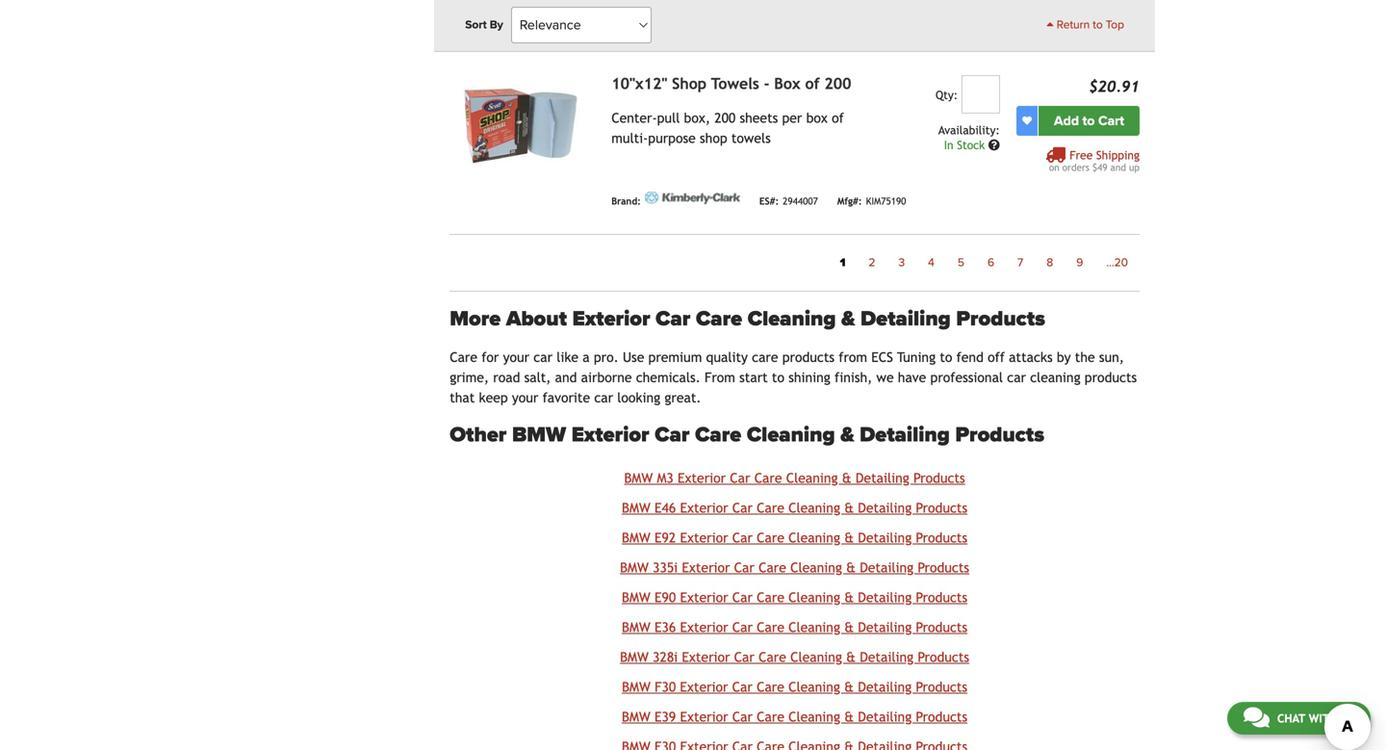 Task type: locate. For each thing, give the bounding box(es) containing it.
& up the from in the top of the page
[[842, 306, 856, 332]]

professional
[[931, 370, 1004, 385]]

exterior right e90
[[680, 590, 729, 605]]

care down "great."
[[695, 422, 742, 448]]

care
[[752, 350, 779, 365]]

care for e90
[[757, 590, 785, 605]]

0 vertical spatial of
[[806, 75, 820, 93]]

question circle image
[[989, 139, 1000, 151]]

return to top link
[[1047, 16, 1125, 34]]

free
[[1070, 149, 1093, 162]]

car down bmw f30 exterior car care cleaning & detailing products link
[[733, 709, 753, 725]]

1 vertical spatial and
[[555, 370, 577, 385]]

0 horizontal spatial and
[[555, 370, 577, 385]]

car up the premium at the top
[[656, 306, 691, 332]]

exterior right the e36
[[680, 620, 729, 635]]

& down bmw e92 exterior car care cleaning & detailing products
[[847, 560, 856, 575]]

1 vertical spatial 200
[[715, 110, 736, 126]]

products down sun,
[[1085, 370, 1138, 385]]

bmw left the 328i at the bottom of the page
[[620, 649, 649, 665]]

car up the "salt,"
[[534, 350, 553, 365]]

cleaning for e46
[[789, 500, 841, 516]]

cleaning up bmw 328i exterior car care cleaning & detailing products
[[789, 620, 841, 635]]

up
[[1130, 162, 1140, 173]]

care for e92
[[757, 530, 785, 545]]

e39
[[655, 709, 676, 725]]

cleaning up bmw m3 exterior car care cleaning & detailing products link
[[747, 422, 835, 448]]

care down bmw m3 exterior car care cleaning & detailing products link
[[757, 500, 785, 516]]

0 horizontal spatial 200
[[715, 110, 736, 126]]

car up bmw e39 exterior car care cleaning & detailing products link
[[733, 679, 753, 695]]

detailing for bmw e90 exterior car care cleaning & detailing products
[[858, 590, 912, 605]]

products up shining
[[783, 350, 835, 365]]

exterior right e39
[[680, 709, 729, 725]]

es#: 2944007
[[760, 195, 818, 207]]

& up bmw 335i exterior car care cleaning & detailing products link
[[845, 530, 854, 545]]

exterior right "335i"
[[682, 560, 730, 575]]

exterior right 'f30'
[[680, 679, 729, 695]]

cleaning for f30
[[789, 679, 841, 695]]

cart
[[1099, 113, 1125, 129]]

car for bmw
[[655, 422, 690, 448]]

care for about
[[696, 306, 743, 332]]

car up bmw e36 exterior car care cleaning & detailing products
[[733, 590, 753, 605]]

cleaning up bmw f30 exterior car care cleaning & detailing products link
[[791, 649, 843, 665]]

care up bmw e46 exterior car care cleaning & detailing products
[[755, 470, 782, 486]]

care down bmw e36 exterior car care cleaning & detailing products
[[759, 649, 787, 665]]

1 horizontal spatial 200
[[825, 75, 852, 93]]

car down bmw m3 exterior car care cleaning & detailing products link
[[733, 500, 753, 516]]

0 vertical spatial brand:
[[612, 5, 641, 16]]

of right "box"
[[806, 75, 820, 93]]

to
[[1093, 18, 1103, 32], [1083, 113, 1095, 129], [940, 350, 953, 365], [772, 370, 785, 385]]

-
[[764, 75, 770, 93]]

for
[[482, 350, 499, 365]]

and left up at the top right
[[1111, 162, 1127, 173]]

exterior right e46
[[680, 500, 729, 516]]

exterior for 335i
[[682, 560, 730, 575]]

& up bmw f30 exterior car care cleaning & detailing products link
[[847, 649, 856, 665]]

add
[[1055, 113, 1080, 129]]

exterior for about
[[573, 306, 651, 332]]

detailing for bmw f30 exterior car care cleaning & detailing products
[[858, 679, 912, 695]]

1 link
[[829, 251, 858, 276]]

bmw
[[512, 422, 566, 448], [625, 470, 653, 486], [622, 500, 651, 516], [622, 530, 651, 545], [620, 560, 649, 575], [622, 590, 651, 605], [622, 620, 651, 635], [620, 649, 649, 665], [622, 679, 651, 695], [622, 709, 651, 725]]

in stock
[[944, 138, 989, 152]]

car down the bmw e46 exterior car care cleaning & detailing products link
[[733, 530, 753, 545]]

200 up shop
[[715, 110, 736, 126]]

car for e92
[[733, 530, 753, 545]]

& up bmw e46 exterior car care cleaning & detailing products
[[842, 470, 852, 486]]

200 up box
[[825, 75, 852, 93]]

car
[[656, 306, 691, 332], [655, 422, 690, 448], [730, 470, 751, 486], [733, 500, 753, 516], [733, 530, 753, 545], [734, 560, 755, 575], [733, 590, 753, 605], [733, 620, 753, 635], [734, 649, 755, 665], [733, 679, 753, 695], [733, 709, 753, 725]]

car
[[534, 350, 553, 365], [1008, 370, 1027, 385], [595, 390, 614, 405]]

your up road
[[503, 350, 530, 365]]

1 horizontal spatial of
[[832, 110, 844, 126]]

2 horizontal spatial car
[[1008, 370, 1027, 385]]

10"x12" shop towels - box of 200
[[612, 75, 852, 93]]

1 vertical spatial products
[[1085, 370, 1138, 385]]

1 horizontal spatial car
[[595, 390, 614, 405]]

and up favorite
[[555, 370, 577, 385]]

cleaning down bmw f30 exterior car care cleaning & detailing products link
[[789, 709, 841, 725]]

care for your car like a pro. use premium quality care products from ecs tuning to fend off attacks by the sun, grime, road salt, and airborne chemicals. from start to shining finish, we have professional car cleaning products that keep your favorite car looking great.
[[450, 350, 1138, 405]]

of inside center-pull box, 200 sheets per box of multi-purpose shop towels
[[832, 110, 844, 126]]

0 horizontal spatial products
[[783, 350, 835, 365]]

care for e36
[[757, 620, 785, 635]]

bmw e90 exterior car care cleaning & detailing products
[[622, 590, 968, 605]]

more
[[450, 306, 501, 332]]

road
[[493, 370, 520, 385]]

bmw down favorite
[[512, 422, 566, 448]]

car down the bmw e90 exterior car care cleaning & detailing products link
[[733, 620, 753, 635]]

add to wish list image
[[1023, 116, 1032, 126]]

qty:
[[936, 88, 958, 102]]

great.
[[665, 390, 702, 405]]

cleaning down bmw 335i exterior car care cleaning & detailing products
[[789, 590, 841, 605]]

bmw left "335i"
[[620, 560, 649, 575]]

2
[[869, 256, 876, 270]]

availability:
[[939, 124, 1000, 137]]

cleaning up care
[[748, 306, 836, 332]]

by
[[1057, 350, 1071, 365]]

fend
[[957, 350, 984, 365]]

of right box
[[832, 110, 844, 126]]

0 vertical spatial products
[[783, 350, 835, 365]]

0 vertical spatial your
[[503, 350, 530, 365]]

to down care
[[772, 370, 785, 385]]

finish,
[[835, 370, 873, 385]]

care for 328i
[[759, 649, 787, 665]]

bmw for bmw 328i exterior car care cleaning & detailing products
[[620, 649, 649, 665]]

None number field
[[962, 75, 1000, 114]]

5 link
[[947, 251, 976, 276]]

cleaning
[[1031, 370, 1081, 385]]

tuning
[[898, 350, 936, 365]]

return
[[1057, 18, 1090, 32]]

bmw f30 exterior car care cleaning & detailing products link
[[622, 679, 968, 695]]

cleaning up "bmw e90 exterior car care cleaning & detailing products"
[[791, 560, 843, 575]]

bmw left e90
[[622, 590, 651, 605]]

center-
[[612, 110, 657, 126]]

& for bmw e36 exterior car care cleaning & detailing products
[[845, 620, 854, 635]]

care for f30
[[757, 679, 785, 695]]

$49
[[1093, 162, 1108, 173]]

1 horizontal spatial products
[[1085, 370, 1138, 385]]

care up the bmw e90 exterior car care cleaning & detailing products link
[[759, 560, 787, 575]]

bmw 335i exterior car care cleaning & detailing products
[[620, 560, 970, 575]]

attacks
[[1009, 350, 1053, 365]]

& down bmw m3 exterior car care cleaning & detailing products
[[845, 500, 854, 516]]

car down "great."
[[655, 422, 690, 448]]

bmw left e92
[[622, 530, 651, 545]]

exterior right the 328i at the bottom of the page
[[682, 649, 730, 665]]

e36
[[655, 620, 676, 635]]

cleaning for bmw
[[747, 422, 835, 448]]

cleaning for e90
[[789, 590, 841, 605]]

detailing for bmw e46 exterior car care cleaning & detailing products
[[858, 500, 912, 516]]

products for bmw e46 exterior car care cleaning & detailing products
[[916, 500, 968, 516]]

products for other bmw exterior car care cleaning & detailing products
[[956, 422, 1045, 448]]

7
[[1018, 256, 1024, 270]]

exterior for m3
[[678, 470, 726, 486]]

sonax - corporate logo image
[[645, 0, 749, 14]]

care down "bmw e90 exterior car care cleaning & detailing products"
[[757, 620, 785, 635]]

brand: left sonax - corporate logo
[[612, 5, 641, 16]]

0 vertical spatial and
[[1111, 162, 1127, 173]]

car for e36
[[733, 620, 753, 635]]

bmw m3 exterior car care cleaning & detailing products
[[625, 470, 966, 486]]

e90
[[655, 590, 676, 605]]

car down bmw e36 exterior car care cleaning & detailing products
[[734, 649, 755, 665]]

exterior for bmw
[[572, 422, 650, 448]]

& down the finish,
[[841, 422, 855, 448]]

free shipping on orders $49 and up
[[1050, 149, 1140, 173]]

care for m3
[[755, 470, 782, 486]]

bmw left 'f30'
[[622, 679, 651, 695]]

exterior right e92
[[680, 530, 729, 545]]

car down attacks
[[1008, 370, 1027, 385]]

& down bmw 335i exterior car care cleaning & detailing products
[[845, 590, 854, 605]]

335i
[[653, 560, 678, 575]]

bmw for bmw e39 exterior car care cleaning & detailing products
[[622, 709, 651, 725]]

bmw e92 exterior car care cleaning & detailing products
[[622, 530, 968, 545]]

exterior up pro.
[[573, 306, 651, 332]]

bmw e46 exterior car care cleaning & detailing products link
[[622, 500, 968, 516]]

& down bmw f30 exterior car care cleaning & detailing products link
[[845, 709, 854, 725]]

exterior for e39
[[680, 709, 729, 725]]

other
[[450, 422, 507, 448]]

products for bmw e39 exterior car care cleaning & detailing products
[[916, 709, 968, 725]]

to right add
[[1083, 113, 1095, 129]]

products
[[783, 350, 835, 365], [1085, 370, 1138, 385]]

care down bmw f30 exterior car care cleaning & detailing products
[[757, 709, 785, 725]]

cleaning for m3
[[787, 470, 838, 486]]

bmw left e39
[[622, 709, 651, 725]]

3 link
[[887, 251, 917, 276]]

car for 335i
[[734, 560, 755, 575]]

bmw left e46
[[622, 500, 651, 516]]

es#2944007 - kim75190 - 10"x12" shop towels - box of 200 - center-pull box, 200 sheets per box of multi-purpose shop towels - kimberly clark - audi bmw volkswagen mini porsche image
[[450, 75, 596, 185]]

0 horizontal spatial car
[[534, 350, 553, 365]]

0 vertical spatial car
[[534, 350, 553, 365]]

& for bmw f30 exterior car care cleaning & detailing products
[[845, 679, 854, 695]]

detailing for more about exterior car care cleaning & detailing products
[[861, 306, 951, 332]]

care up bmw e36 exterior car care cleaning & detailing products link on the bottom of the page
[[757, 590, 785, 605]]

and inside free shipping on orders $49 and up
[[1111, 162, 1127, 173]]

bmw left the e36
[[622, 620, 651, 635]]

cleaning up bmw e46 exterior car care cleaning & detailing products
[[787, 470, 838, 486]]

& for other bmw exterior car care cleaning & detailing products
[[841, 422, 855, 448]]

sort
[[465, 18, 487, 32]]

to inside button
[[1083, 113, 1095, 129]]

car up the bmw e90 exterior car care cleaning & detailing products link
[[734, 560, 755, 575]]

car down other bmw exterior car care cleaning & detailing products
[[730, 470, 751, 486]]

exterior right m3
[[678, 470, 726, 486]]

200
[[825, 75, 852, 93], [715, 110, 736, 126]]

exterior down looking
[[572, 422, 650, 448]]

comments image
[[1244, 706, 1270, 729]]

detailing for bmw 335i exterior car care cleaning & detailing products
[[860, 560, 914, 575]]

care up bmw e39 exterior car care cleaning & detailing products
[[757, 679, 785, 695]]

1 vertical spatial brand:
[[612, 195, 641, 207]]

ecs
[[872, 350, 894, 365]]

0 vertical spatial 200
[[825, 75, 852, 93]]

orders
[[1063, 162, 1090, 173]]

car for e46
[[733, 500, 753, 516]]

your down the "salt,"
[[512, 390, 539, 405]]

bmw for bmw m3 exterior car care cleaning & detailing products
[[625, 470, 653, 486]]

& up bmw 328i exterior car care cleaning & detailing products
[[845, 620, 854, 635]]

6
[[988, 256, 995, 270]]

care down the bmw e46 exterior car care cleaning & detailing products link
[[757, 530, 785, 545]]

& for bmw e46 exterior car care cleaning & detailing products
[[845, 500, 854, 516]]

1 vertical spatial car
[[1008, 370, 1027, 385]]

products for bmw 335i exterior car care cleaning & detailing products
[[918, 560, 970, 575]]

pull
[[657, 110, 680, 126]]

200 inside center-pull box, 200 sheets per box of multi-purpose shop towels
[[715, 110, 736, 126]]

car down airborne
[[595, 390, 614, 405]]

cleaning for about
[[748, 306, 836, 332]]

care up grime,
[[450, 350, 478, 365]]

products
[[957, 306, 1046, 332], [956, 422, 1045, 448], [914, 470, 966, 486], [916, 500, 968, 516], [916, 530, 968, 545], [918, 560, 970, 575], [916, 590, 968, 605], [916, 620, 968, 635], [918, 649, 970, 665], [916, 679, 968, 695], [916, 709, 968, 725]]

chat with us
[[1278, 712, 1355, 725]]

& down the bmw 328i exterior car care cleaning & detailing products link
[[845, 679, 854, 695]]

detailing
[[861, 306, 951, 332], [860, 422, 950, 448], [856, 470, 910, 486], [858, 500, 912, 516], [858, 530, 912, 545], [860, 560, 914, 575], [858, 590, 912, 605], [858, 620, 912, 635], [860, 649, 914, 665], [858, 679, 912, 695], [858, 709, 912, 725]]

care up quality
[[696, 306, 743, 332]]

1 vertical spatial of
[[832, 110, 844, 126]]

box,
[[684, 110, 711, 126]]

4
[[929, 256, 935, 270]]

on
[[1050, 162, 1060, 173]]

bmw for bmw e46 exterior car care cleaning & detailing products
[[622, 500, 651, 516]]

cleaning down the bmw 328i exterior car care cleaning & detailing products link
[[789, 679, 841, 695]]

brand: down multi-
[[612, 195, 641, 207]]

cleaning down bmw m3 exterior car care cleaning & detailing products
[[789, 500, 841, 516]]

1 horizontal spatial and
[[1111, 162, 1127, 173]]

& for bmw e39 exterior car care cleaning & detailing products
[[845, 709, 854, 725]]

bmw left m3
[[625, 470, 653, 486]]

cleaning up bmw 335i exterior car care cleaning & detailing products link
[[789, 530, 841, 545]]

f30
[[655, 679, 676, 695]]



Task type: vqa. For each thing, say whether or not it's contained in the screenshot.
a
yes



Task type: describe. For each thing, give the bounding box(es) containing it.
looking
[[618, 390, 661, 405]]

5
[[958, 256, 965, 270]]

1
[[840, 256, 846, 270]]

that
[[450, 390, 475, 405]]

multi-
[[612, 131, 648, 146]]

detailing for bmw m3 exterior car care cleaning & detailing products
[[856, 470, 910, 486]]

exterior for e92
[[680, 530, 729, 545]]

2 brand: from the top
[[612, 195, 641, 207]]

salt,
[[524, 370, 551, 385]]

products for more about exterior car care cleaning & detailing products
[[957, 306, 1046, 332]]

exterior for e90
[[680, 590, 729, 605]]

top
[[1106, 18, 1125, 32]]

bmw 328i exterior car care cleaning & detailing products link
[[620, 649, 970, 665]]

and inside care for your car like a pro. use premium quality care products from ecs tuning to fend off attacks by the sun, grime, road salt, and airborne chemicals. from start to shining finish, we have professional car cleaning products that keep your favorite car looking great.
[[555, 370, 577, 385]]

328i
[[653, 649, 678, 665]]

bmw e36 exterior car care cleaning & detailing products
[[622, 620, 968, 635]]

2 vertical spatial car
[[595, 390, 614, 405]]

shining
[[789, 370, 831, 385]]

towels
[[732, 131, 771, 146]]

cleaning for 335i
[[791, 560, 843, 575]]

bmw e46 exterior car care cleaning & detailing products
[[622, 500, 968, 516]]

bmw e92 exterior car care cleaning & detailing products link
[[622, 530, 968, 545]]

car for e39
[[733, 709, 753, 725]]

products for bmw f30 exterior car care cleaning & detailing products
[[916, 679, 968, 695]]

products for bmw e36 exterior car care cleaning & detailing products
[[916, 620, 968, 635]]

cleaning for e92
[[789, 530, 841, 545]]

sheets
[[740, 110, 778, 126]]

sun,
[[1100, 350, 1125, 365]]

4 link
[[917, 251, 947, 276]]

bmw m3 exterior car care cleaning & detailing products link
[[625, 470, 966, 486]]

cleaning for e36
[[789, 620, 841, 635]]

8
[[1047, 256, 1054, 270]]

es#:
[[760, 195, 779, 207]]

stock
[[957, 138, 985, 152]]

exterior for f30
[[680, 679, 729, 695]]

1 brand: from the top
[[612, 5, 641, 16]]

chat
[[1278, 712, 1306, 725]]

to left top
[[1093, 18, 1103, 32]]

car for f30
[[733, 679, 753, 695]]

products for bmw m3 exterior car care cleaning & detailing products
[[914, 470, 966, 486]]

products for bmw e90 exterior car care cleaning & detailing products
[[916, 590, 968, 605]]

& for bmw e92 exterior car care cleaning & detailing products
[[845, 530, 854, 545]]

care for e46
[[757, 500, 785, 516]]

cleaning for e39
[[789, 709, 841, 725]]

kim75190
[[866, 195, 907, 207]]

to left fend
[[940, 350, 953, 365]]

7 link
[[1006, 251, 1036, 276]]

car for about
[[656, 306, 691, 332]]

bmw for bmw e36 exterior car care cleaning & detailing products
[[622, 620, 651, 635]]

& for more about exterior car care cleaning & detailing products
[[842, 306, 856, 332]]

box
[[807, 110, 828, 126]]

m3
[[657, 470, 674, 486]]

exterior for e46
[[680, 500, 729, 516]]

products for bmw e92 exterior car care cleaning & detailing products
[[916, 530, 968, 545]]

2944007
[[783, 195, 818, 207]]

exterior for e36
[[680, 620, 729, 635]]

care for bmw
[[695, 422, 742, 448]]

detailing for bmw e92 exterior car care cleaning & detailing products
[[858, 530, 912, 545]]

towels
[[711, 75, 760, 93]]

8 link
[[1036, 251, 1065, 276]]

10"x12"
[[612, 75, 668, 93]]

& for bmw m3 exterior car care cleaning & detailing products
[[842, 470, 852, 486]]

2 link
[[858, 251, 887, 276]]

add to cart button
[[1039, 106, 1140, 136]]

us
[[1341, 712, 1355, 725]]

$20.91
[[1089, 78, 1140, 96]]

bmw for bmw e90 exterior car care cleaning & detailing products
[[622, 590, 651, 605]]

mfg#: kim75190
[[838, 195, 907, 207]]

& for bmw 328i exterior car care cleaning & detailing products
[[847, 649, 856, 665]]

a
[[583, 350, 590, 365]]

off
[[988, 350, 1005, 365]]

use
[[623, 350, 645, 365]]

airborne
[[581, 370, 632, 385]]

caret up image
[[1047, 18, 1054, 30]]

favorite
[[543, 390, 590, 405]]

keep
[[479, 390, 508, 405]]

3
[[899, 256, 905, 270]]

bmw for bmw 335i exterior car care cleaning & detailing products
[[620, 560, 649, 575]]

shop
[[672, 75, 707, 93]]

by
[[490, 18, 504, 32]]

care for 335i
[[759, 560, 787, 575]]

bmw f30 exterior car care cleaning & detailing products
[[622, 679, 968, 695]]

& for bmw 335i exterior car care cleaning & detailing products
[[847, 560, 856, 575]]

pro.
[[594, 350, 619, 365]]

car for m3
[[730, 470, 751, 486]]

bmw e90 exterior car care cleaning & detailing products link
[[622, 590, 968, 605]]

kimberly clark - corporate logo image
[[645, 192, 740, 204]]

shop
[[700, 131, 728, 146]]

1 vertical spatial your
[[512, 390, 539, 405]]

quality
[[706, 350, 748, 365]]

9 link
[[1065, 251, 1095, 276]]

from
[[839, 350, 868, 365]]

cleaning for 328i
[[791, 649, 843, 665]]

car for e90
[[733, 590, 753, 605]]

…20 link
[[1095, 251, 1140, 276]]

detailing for other bmw exterior car care cleaning & detailing products
[[860, 422, 950, 448]]

chat with us link
[[1228, 702, 1371, 735]]

detailing for bmw e39 exterior car care cleaning & detailing products
[[858, 709, 912, 725]]

with
[[1309, 712, 1338, 725]]

bmw for bmw e92 exterior car care cleaning & detailing products
[[622, 530, 651, 545]]

the
[[1076, 350, 1096, 365]]

bmw e39 exterior car care cleaning & detailing products
[[622, 709, 968, 725]]

have
[[898, 370, 927, 385]]

bmw 328i exterior car care cleaning & detailing products
[[620, 649, 970, 665]]

exterior for 328i
[[682, 649, 730, 665]]

bmw for bmw f30 exterior car care cleaning & detailing products
[[622, 679, 651, 695]]

paginated product list navigation navigation
[[450, 251, 1140, 276]]

box
[[775, 75, 801, 93]]

care inside care for your car like a pro. use premium quality care products from ecs tuning to fend off attacks by the sun, grime, road salt, and airborne chemicals. from start to shining finish, we have professional car cleaning products that keep your favorite car looking great.
[[450, 350, 478, 365]]

like
[[557, 350, 579, 365]]

detailing for bmw 328i exterior car care cleaning & detailing products
[[860, 649, 914, 665]]

more about exterior car care cleaning & detailing products
[[450, 306, 1046, 332]]

products for bmw 328i exterior car care cleaning & detailing products
[[918, 649, 970, 665]]

purpose
[[648, 131, 696, 146]]

chemicals.
[[636, 370, 701, 385]]

add to cart
[[1055, 113, 1125, 129]]

care for e39
[[757, 709, 785, 725]]

grime,
[[450, 370, 489, 385]]

we
[[877, 370, 894, 385]]

detailing for bmw e36 exterior car care cleaning & detailing products
[[858, 620, 912, 635]]

mfg#:
[[838, 195, 862, 207]]

& for bmw e90 exterior car care cleaning & detailing products
[[845, 590, 854, 605]]

center-pull box, 200 sheets per box of multi-purpose shop towels
[[612, 110, 844, 146]]

from
[[705, 370, 736, 385]]

…20
[[1107, 256, 1129, 270]]

0 horizontal spatial of
[[806, 75, 820, 93]]

car for 328i
[[734, 649, 755, 665]]



